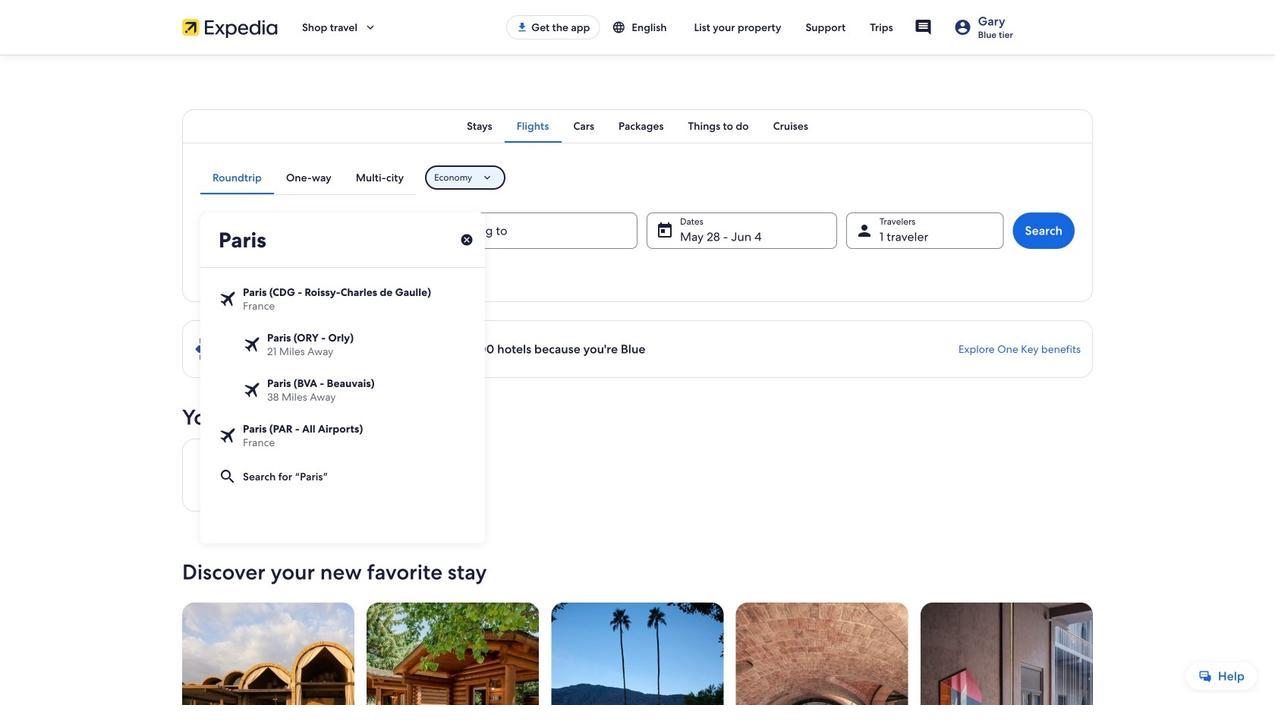 Task type: locate. For each thing, give the bounding box(es) containing it.
loyalty lowtier image
[[954, 18, 972, 36]]

clear leaving from image
[[460, 233, 474, 247]]

tab list
[[182, 109, 1093, 143], [200, 161, 416, 194]]

small image
[[612, 20, 626, 34]]

main content
[[0, 55, 1275, 705]]



Task type: vqa. For each thing, say whether or not it's contained in the screenshot.
January 2024 element
no



Task type: describe. For each thing, give the bounding box(es) containing it.
one key blue tier image
[[194, 333, 228, 366]]

trailing image
[[364, 20, 377, 34]]

Leaving from text field
[[200, 213, 485, 267]]

0 vertical spatial tab list
[[182, 109, 1093, 143]]

1 vertical spatial tab list
[[200, 161, 416, 194]]

expedia logo image
[[182, 17, 278, 38]]

communication center icon image
[[915, 18, 933, 36]]

download the app button image
[[516, 21, 529, 33]]

stays image
[[200, 466, 219, 484]]



